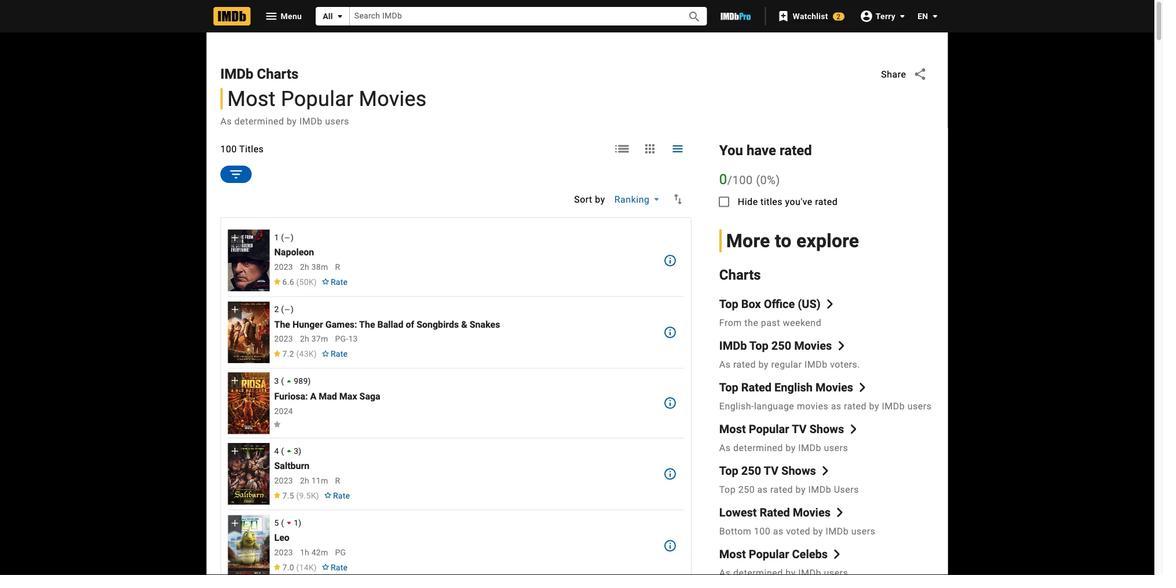 Task type: locate. For each thing, give the bounding box(es) containing it.
determined up titles
[[234, 115, 284, 126]]

0 vertical spatial arrow drop down image
[[929, 9, 942, 23]]

as for top 250 tv shows
[[758, 484, 768, 495]]

as
[[220, 115, 232, 126], [720, 359, 731, 370], [720, 442, 731, 453]]

star inline image inside imdb rating: 6.6 element
[[273, 279, 281, 285]]

arrow drop down image inside en "button"
[[929, 9, 942, 23]]

2 vertical spatial 250
[[739, 484, 755, 495]]

1 vertical spatial no rank change element
[[284, 307, 291, 313]]

( for 6.6 ( 50k )
[[296, 277, 299, 287]]

movies
[[359, 86, 427, 111], [794, 339, 832, 353], [816, 381, 854, 394], [793, 506, 831, 519]]

100
[[220, 143, 237, 154], [733, 173, 753, 187], [754, 526, 771, 537]]

2 for 2 (
[[274, 305, 279, 314]]

leo
[[274, 532, 290, 543]]

no rank change image
[[284, 235, 290, 241]]

0 vertical spatial popular
[[281, 86, 354, 111]]

chevron right inline image for top box office (us)
[[826, 300, 835, 309]]

6.6
[[283, 277, 294, 287]]

0 vertical spatial 2
[[837, 12, 841, 21]]

most down bottom
[[720, 547, 746, 561]]

group left "4"
[[228, 443, 270, 505]]

1 r from the top
[[335, 262, 340, 272]]

en button
[[909, 6, 942, 27]]

0 vertical spatial star inline image
[[273, 492, 281, 499]]

rate right 9.5k
[[333, 491, 350, 501]]

add image left 5
[[229, 518, 241, 529]]

chevron right inline image right (us)
[[826, 300, 835, 309]]

top for top box office (us)
[[720, 297, 739, 311]]

rate button for leo
[[317, 558, 352, 575]]

hide
[[738, 196, 758, 207]]

1 vertical spatial star inline image
[[273, 350, 281, 357]]

42m
[[312, 548, 328, 558]]

1 star inline image from the top
[[273, 492, 281, 499]]

1 right 5 (
[[294, 518, 299, 528]]

movies
[[797, 401, 829, 412]]

group for leo
[[228, 515, 270, 575]]

bottom 100 as voted by imdb users
[[720, 526, 876, 537]]

1 vertical spatial arrow drop up image
[[283, 445, 295, 457]]

see more information about furiosa: a mad max saga image
[[663, 396, 677, 410]]

chevron right inline image inside most popular celebs link
[[833, 550, 842, 559]]

rated down top 250 tv shows link
[[771, 484, 793, 495]]

chevron right inline image for imdb top 250 movies
[[837, 341, 846, 350]]

see more information about napoleon image
[[663, 254, 677, 268]]

250 up lowest
[[739, 484, 755, 495]]

2 arrow drop up image from the top
[[283, 445, 295, 457]]

arrow drop down image inside all "button"
[[333, 9, 347, 23]]

3 left moved up 989 in ranking 'element'
[[274, 377, 279, 386]]

0 / 100 ( 0% )
[[720, 171, 780, 188]]

2h left 38m
[[300, 262, 309, 272]]

2 the from the left
[[359, 319, 375, 330]]

7.2 ( 43k )
[[283, 349, 317, 359]]

9.5k
[[299, 491, 316, 501]]

rated for top
[[742, 381, 772, 394]]

group left leo link
[[228, 515, 270, 575]]

1 add image from the top
[[229, 232, 241, 244]]

most inside 'most popular tv shows' link
[[720, 422, 746, 436]]

most
[[227, 86, 276, 111], [720, 422, 746, 436], [720, 547, 746, 561]]

group left 2 (
[[228, 302, 270, 363]]

2 vertical spatial 100
[[754, 526, 771, 537]]

2 left account circle icon
[[837, 12, 841, 21]]

( right 7.2
[[296, 349, 299, 359]]

group left this title is currently not ratable icon
[[228, 373, 270, 434]]

imdb top 250 movies link
[[720, 339, 846, 353]]

3 inside moved up 3 in ranking element
[[294, 446, 299, 456]]

1 vertical spatial 100
[[733, 173, 753, 187]]

1 horizontal spatial 3
[[294, 446, 299, 456]]

2h for napoleon
[[300, 262, 309, 272]]

2h
[[300, 262, 309, 272], [300, 334, 309, 344], [300, 476, 309, 486]]

arrow drop down image right menu
[[333, 9, 347, 23]]

0 horizontal spatial the
[[274, 319, 290, 330]]

( up hide
[[756, 173, 761, 187]]

3 2023 from the top
[[274, 476, 293, 486]]

chevron right inline image for top rated english movies
[[858, 383, 867, 392]]

top inside top 250 tv shows link
[[720, 464, 739, 478]]

imdb rating: 7.2 element
[[273, 349, 317, 359]]

most down imdb charts
[[227, 86, 276, 111]]

1 horizontal spatial determined
[[734, 442, 783, 453]]

0 vertical spatial r
[[335, 262, 340, 272]]

(
[[756, 173, 761, 187], [281, 233, 284, 242], [296, 277, 299, 287], [281, 305, 284, 314], [296, 349, 299, 359], [281, 377, 284, 386], [281, 446, 284, 456], [296, 491, 299, 501], [281, 518, 284, 528], [296, 563, 299, 573]]

all
[[323, 11, 333, 21]]

0 vertical spatial determined
[[234, 115, 284, 126]]

rated
[[780, 142, 812, 158], [815, 196, 838, 207], [734, 359, 756, 370], [844, 401, 867, 412], [771, 484, 793, 495]]

chevron right inline image inside "imdb top 250 movies" link
[[837, 341, 846, 350]]

) right no rank change image
[[291, 233, 294, 242]]

2 vertical spatial popular
[[749, 547, 789, 561]]

2h down hunger
[[300, 334, 309, 344]]

1 2023 from the top
[[274, 262, 293, 272]]

100 down lowest rated movies
[[754, 526, 771, 537]]

rated inside "top rated english movies" link
[[742, 381, 772, 394]]

3 2h from the top
[[300, 476, 309, 486]]

2 group from the top
[[228, 302, 270, 363]]

chevron right inline image down english-language movies as rated by imdb users
[[849, 425, 858, 434]]

star inline image
[[273, 492, 281, 499], [273, 564, 281, 571]]

1 vertical spatial rated
[[760, 506, 790, 519]]

charts up "box"
[[720, 267, 761, 283]]

2 vertical spatial most
[[720, 547, 746, 561]]

group
[[228, 230, 270, 291], [228, 302, 270, 363], [228, 373, 270, 434], [228, 443, 270, 505], [228, 515, 270, 575]]

chevron right inline image
[[826, 300, 835, 309], [837, 341, 846, 350], [858, 383, 867, 392], [849, 425, 858, 434], [821, 466, 830, 476], [833, 550, 842, 559]]

1 horizontal spatial arrow drop down image
[[650, 192, 664, 206]]

add image left 3 (
[[229, 375, 241, 386]]

star inline image left 7.5
[[273, 492, 281, 499]]

2
[[837, 12, 841, 21], [274, 305, 279, 314]]

38m
[[312, 262, 328, 272]]

0 vertical spatial as
[[220, 115, 232, 126]]

arrow drop down image right terry
[[929, 9, 942, 23]]

the down 2 (
[[274, 319, 290, 330]]

0 vertical spatial add image
[[229, 304, 241, 316]]

1 for 1
[[294, 518, 299, 528]]

2023 up 6.6
[[274, 262, 293, 272]]

( right 7.5
[[296, 491, 299, 501]]

you
[[720, 142, 743, 158]]

) up a
[[308, 377, 311, 386]]

1 group from the top
[[228, 230, 270, 291]]

0 vertical spatial charts
[[257, 66, 299, 82]]

0 vertical spatial rated
[[742, 381, 772, 394]]

0 vertical spatial 1
[[274, 233, 279, 242]]

star border inline image for leo
[[322, 564, 330, 571]]

( inside ranking 4 element
[[281, 446, 284, 456]]

1 vertical spatial star inline image
[[273, 564, 281, 571]]

0 vertical spatial no rank change element
[[284, 235, 291, 241]]

37m
[[312, 334, 328, 344]]

star inline image
[[273, 279, 281, 285], [273, 350, 281, 357]]

imdb
[[220, 66, 254, 82], [299, 115, 323, 126], [720, 339, 747, 353], [805, 359, 828, 370], [882, 401, 905, 412], [799, 442, 822, 453], [809, 484, 832, 495], [826, 526, 849, 537]]

1
[[274, 233, 279, 242], [294, 518, 299, 528]]

250 for tv
[[742, 464, 761, 478]]

star inline image left '7.0'
[[273, 564, 281, 571]]

most popular celebs link
[[720, 547, 842, 561]]

1 vertical spatial r
[[335, 476, 340, 486]]

r for napoleon
[[335, 262, 340, 272]]

rate for the hunger games: the ballad of songbirds & snakes
[[331, 349, 348, 359]]

mad
[[319, 391, 337, 402]]

None field
[[350, 7, 675, 25]]

saltburn
[[274, 461, 310, 472]]

rate for leo
[[331, 563, 348, 573]]

as
[[831, 401, 842, 412], [758, 484, 768, 495], [773, 526, 784, 537]]

2 r from the top
[[335, 476, 340, 486]]

2 horizontal spatial arrow drop down image
[[929, 9, 942, 23]]

bottom
[[720, 526, 752, 537]]

2023 for leo
[[274, 548, 293, 558]]

shows
[[810, 422, 844, 436], [782, 464, 816, 478]]

( inside ranking 3 element
[[281, 377, 284, 386]]

0 horizontal spatial determined
[[234, 115, 284, 126]]

1 arrow drop up image from the top
[[283, 376, 295, 388]]

1 vertical spatial 3
[[294, 446, 299, 456]]

0 vertical spatial add image
[[229, 232, 241, 244]]

add image
[[229, 304, 241, 316], [229, 375, 241, 386], [229, 446, 241, 457]]

arrow drop down image
[[929, 9, 942, 23], [650, 192, 664, 206], [283, 517, 295, 529]]

2023 up 7.2
[[274, 334, 293, 344]]

star inline image inside imdb rating: 7.0 element
[[273, 564, 281, 571]]

1 vertical spatial tv
[[764, 464, 779, 478]]

3 add image from the top
[[229, 446, 241, 457]]

charts
[[257, 66, 299, 82], [720, 267, 761, 283]]

1h
[[300, 548, 309, 558]]

0 vertical spatial as
[[831, 401, 842, 412]]

1 vertical spatial arrow drop down image
[[650, 192, 664, 206]]

0 vertical spatial arrow drop up image
[[283, 376, 295, 388]]

0 vertical spatial 250
[[772, 339, 792, 353]]

) down 2h 37m
[[314, 349, 317, 359]]

detailed view image
[[615, 142, 629, 156]]

shows up top 250 as rated by imdb users
[[782, 464, 816, 478]]

1 horizontal spatial 100
[[733, 173, 753, 187]]

charts up "most popular movies as determined by imdb users"
[[257, 66, 299, 82]]

2 add image from the top
[[229, 518, 241, 529]]

most popular tv shows link
[[720, 422, 858, 436]]

arrow drop up image up furiosa:
[[283, 376, 295, 388]]

r
[[335, 262, 340, 272], [335, 476, 340, 486]]

all button
[[316, 7, 350, 25]]

0 horizontal spatial 3
[[274, 377, 279, 386]]

chevron right inline image inside "top rated english movies" link
[[858, 383, 867, 392]]

as down lowest rated movies link
[[773, 526, 784, 537]]

popular for movies
[[281, 86, 354, 111]]

1 vertical spatial add image
[[229, 375, 241, 386]]

1 add image from the top
[[229, 304, 241, 316]]

star inline image left 6.6
[[273, 279, 281, 285]]

tv
[[792, 422, 807, 436], [764, 464, 779, 478]]

( right 5
[[281, 518, 284, 528]]

top rated english movies link
[[720, 381, 867, 395]]

star border inline image down "42m"
[[322, 564, 330, 571]]

imdb charts
[[220, 66, 299, 82]]

4 group from the top
[[228, 443, 270, 505]]

( for 3 (
[[281, 377, 284, 386]]

star border inline image down 37m
[[322, 350, 330, 357]]

) inside ranking 3 element
[[308, 377, 311, 386]]

star inline image inside the imdb rating: 7.2 element
[[273, 350, 281, 357]]

titles
[[761, 196, 783, 207]]

chevron right inline image up top 250 as rated by imdb users
[[821, 466, 830, 476]]

1 star inline image from the top
[[273, 279, 281, 285]]

group for furiosa: a mad max saga
[[228, 373, 270, 434]]

1 vertical spatial 250
[[742, 464, 761, 478]]

selected:  compact view image
[[671, 142, 685, 156]]

( for 7.2 ( 43k )
[[296, 349, 299, 359]]

arrow drop down image right 5
[[283, 517, 295, 529]]

group for napoleon
[[228, 230, 270, 291]]

100 inside the 0 / 100 ( 0% )
[[733, 173, 753, 187]]

7.0 ( 14k )
[[283, 563, 317, 573]]

star border inline image down 38m
[[322, 279, 330, 285]]

english-language movies as rated by imdb users
[[720, 401, 932, 412]]

home image
[[214, 7, 251, 25]]

1 horizontal spatial as
[[773, 526, 784, 537]]

rated up language
[[742, 381, 772, 394]]

0 horizontal spatial as
[[758, 484, 768, 495]]

menu button
[[255, 7, 311, 25]]

( right '7.0'
[[296, 563, 299, 573]]

group left 1 (
[[228, 230, 270, 291]]

3 inside ranking 3 element
[[274, 377, 279, 386]]

0 horizontal spatial 2
[[274, 305, 279, 314]]

filter image
[[228, 166, 244, 182]]

no rank change element
[[284, 235, 291, 241], [284, 307, 291, 313]]

1 vertical spatial 2h
[[300, 334, 309, 344]]

5 group from the top
[[228, 515, 270, 575]]

2 vertical spatial as
[[773, 526, 784, 537]]

1 2h from the top
[[300, 262, 309, 272]]

4
[[274, 446, 279, 456]]

43k
[[299, 349, 314, 359]]

1 horizontal spatial charts
[[720, 267, 761, 283]]

1 vertical spatial as
[[758, 484, 768, 495]]

office
[[764, 297, 795, 311]]

imdb rating: 7.0 element
[[273, 563, 317, 573]]

none field inside all search box
[[350, 7, 675, 25]]

1 inside ranking 5 element
[[294, 518, 299, 528]]

2 star inline image from the top
[[273, 564, 281, 571]]

7.0
[[283, 563, 294, 573]]

hunger
[[293, 319, 323, 330]]

1 horizontal spatial 2
[[837, 12, 841, 21]]

add image
[[229, 232, 241, 244], [229, 518, 241, 529]]

star border inline image
[[322, 279, 330, 285], [322, 350, 330, 357], [324, 492, 332, 499], [322, 564, 330, 571]]

top rated english movies
[[720, 381, 854, 394]]

1 vertical spatial most
[[720, 422, 746, 436]]

0 horizontal spatial 1
[[274, 233, 279, 242]]

chevron right inline image inside 'most popular tv shows' link
[[849, 425, 858, 434]]

2 2023 from the top
[[274, 334, 293, 344]]

chevron right inline image up voters.
[[837, 341, 846, 350]]

2 2h from the top
[[300, 334, 309, 344]]

top box office (us) link
[[720, 297, 835, 311]]

( right "4"
[[281, 446, 284, 456]]

most down english-
[[720, 422, 746, 436]]

2 vertical spatial as
[[720, 442, 731, 453]]

250 up regular
[[772, 339, 792, 353]]

3 group from the top
[[228, 373, 270, 434]]

2 no rank change element from the top
[[284, 307, 291, 313]]

/
[[728, 173, 733, 187]]

250 down as determined by imdb users
[[742, 464, 761, 478]]

( up furiosa:
[[281, 377, 284, 386]]

most popular movies as determined by imdb users
[[220, 86, 427, 126]]

submit search image
[[688, 10, 702, 24]]

2023 up 7.5
[[274, 476, 293, 486]]

ranking 4 element
[[274, 445, 656, 457]]

most inside "most popular movies as determined by imdb users"
[[227, 86, 276, 111]]

tv up as determined by imdb users
[[792, 422, 807, 436]]

1 horizontal spatial arrow drop down image
[[896, 9, 910, 23]]

as up the 100 titles on the left of the page
[[220, 115, 232, 126]]

as down english-
[[720, 442, 731, 453]]

add image for saltburn
[[229, 446, 241, 457]]

most popular tv shows
[[720, 422, 844, 436]]

as down top 250 tv shows
[[758, 484, 768, 495]]

arrow drop down image
[[896, 9, 910, 23], [333, 9, 347, 23]]

250
[[772, 339, 792, 353], [742, 464, 761, 478], [739, 484, 755, 495]]

pg-
[[335, 334, 349, 344]]

13
[[349, 334, 358, 344]]

tv for popular
[[792, 422, 807, 436]]

moved up 3 in ranking element
[[283, 445, 299, 457]]

1 horizontal spatial 1
[[294, 518, 299, 528]]

1 vertical spatial shows
[[782, 464, 816, 478]]

2h left 11m
[[300, 476, 309, 486]]

2 add image from the top
[[229, 375, 241, 386]]

0 vertical spatial 2h
[[300, 262, 309, 272]]

the left ballad
[[359, 319, 375, 330]]

see more information about saltburn image
[[663, 467, 677, 481]]

rated inside lowest rated movies link
[[760, 506, 790, 519]]

chevron right inline image for most popular celebs
[[833, 550, 842, 559]]

rated down top 250 as rated by imdb users
[[760, 506, 790, 519]]

0 vertical spatial tv
[[792, 422, 807, 436]]

3 up saltburn
[[294, 446, 299, 456]]

) inside ranking 5 element
[[299, 518, 302, 528]]

anya taylor-joy in furiosa: a mad max saga (2024) image
[[228, 373, 270, 434]]

most inside most popular celebs link
[[720, 547, 746, 561]]

top inside "top rated english movies" link
[[720, 381, 739, 394]]

2023
[[274, 262, 293, 272], [274, 334, 293, 344], [274, 476, 293, 486], [274, 548, 293, 558]]

0 vertical spatial most
[[227, 86, 276, 111]]

shows down english-language movies as rated by imdb users
[[810, 422, 844, 436]]

add image left 1 (
[[229, 232, 241, 244]]

( right 6.6
[[296, 277, 299, 287]]

star inline image for napoleon
[[273, 279, 281, 285]]

1 no rank change element from the top
[[284, 235, 291, 241]]

0 horizontal spatial arrow drop down image
[[283, 517, 295, 529]]

1 horizontal spatial the
[[359, 319, 375, 330]]

1 vertical spatial 1
[[294, 518, 299, 528]]

no rank change element for the hunger games: the ballad of songbirds & snakes
[[284, 307, 291, 313]]

r right 11m
[[335, 476, 340, 486]]

as down from
[[720, 359, 731, 370]]

add image left "4"
[[229, 446, 241, 457]]

( inside ranking 5 element
[[281, 518, 284, 528]]

no rank change element down 6.6
[[284, 307, 291, 313]]

watchlist
[[793, 11, 829, 21]]

0 vertical spatial shows
[[810, 422, 844, 436]]

( down 6.6
[[281, 305, 284, 314]]

0 vertical spatial 3
[[274, 377, 279, 386]]

chevron right inline image right celebs
[[833, 550, 842, 559]]

tv up top 250 as rated by imdb users
[[764, 464, 779, 478]]

4 2023 from the top
[[274, 548, 293, 558]]

rated right you've in the top right of the page
[[815, 196, 838, 207]]

2023 down leo link
[[274, 548, 293, 558]]

determined
[[234, 115, 284, 126], [734, 442, 783, 453]]

star border inline image down 11m
[[324, 492, 332, 499]]

as for lowest rated movies
[[773, 526, 784, 537]]

3 for 3
[[294, 446, 299, 456]]

1h 42m
[[300, 548, 328, 558]]

100 left titles
[[220, 143, 237, 154]]

1 vertical spatial popular
[[749, 422, 789, 436]]

star inline image left 7.2
[[273, 350, 281, 357]]

no rank change element inside ranking 1 'element'
[[284, 235, 291, 241]]

chevron right inline image inside top box office (us) link
[[826, 300, 835, 309]]

1 horizontal spatial tv
[[792, 422, 807, 436]]

1 vertical spatial 2
[[274, 305, 279, 314]]

1 vertical spatial add image
[[229, 518, 241, 529]]

0 vertical spatial star inline image
[[273, 279, 281, 285]]

determined inside "most popular movies as determined by imdb users"
[[234, 115, 284, 126]]

see more information about leo image
[[663, 539, 677, 553]]

1 vertical spatial as
[[720, 359, 731, 370]]

Search IMDb text field
[[350, 7, 675, 25]]

r right 38m
[[335, 262, 340, 272]]

add image left 2 (
[[229, 304, 241, 316]]

0 horizontal spatial arrow drop down image
[[333, 9, 347, 23]]

2 vertical spatial add image
[[229, 446, 241, 457]]

movies inside "most popular movies as determined by imdb users"
[[359, 86, 427, 111]]

2 vertical spatial 2h
[[300, 476, 309, 486]]

lowest rated movies link
[[720, 506, 845, 520]]

2 horizontal spatial 100
[[754, 526, 771, 537]]

) down 2h 38m
[[314, 277, 317, 287]]

chevron right inline image down voters.
[[858, 383, 867, 392]]

more to explore
[[727, 230, 860, 252]]

2023 for the hunger games: the ballad of songbirds & snakes
[[274, 334, 293, 344]]

2 vertical spatial arrow drop down image
[[283, 517, 295, 529]]

popular inside "most popular movies as determined by imdb users"
[[281, 86, 354, 111]]

star border inline image for the hunger games: the ballad of songbirds & snakes
[[322, 350, 330, 357]]

0 horizontal spatial tv
[[764, 464, 779, 478]]

) down 1h 42m
[[314, 563, 317, 573]]

chevron right inline image inside top 250 tv shows link
[[821, 466, 830, 476]]

0 horizontal spatial 100
[[220, 143, 237, 154]]

2 star inline image from the top
[[273, 350, 281, 357]]

star inline image inside imdb rating: 7.5 element
[[273, 492, 281, 499]]

top inside top box office (us) link
[[720, 297, 739, 311]]

) up titles
[[776, 173, 780, 187]]

determined up top 250 tv shows
[[734, 442, 783, 453]]

titles
[[239, 143, 264, 154]]

2 left no rank change icon at left bottom
[[274, 305, 279, 314]]

( up napoleon
[[281, 233, 284, 242]]

arrow drop up image
[[283, 376, 295, 388], [283, 445, 295, 457]]

( inside the 0 / 100 ( 0% )
[[756, 173, 761, 187]]

) down 11m
[[316, 491, 319, 501]]

no rank change element inside ranking 2 element
[[284, 307, 291, 313]]

arrow drop down image left the change sort by direction icon
[[650, 192, 664, 206]]

1 left no rank change image
[[274, 233, 279, 242]]

popular
[[281, 86, 354, 111], [749, 422, 789, 436], [749, 547, 789, 561]]

saga
[[360, 391, 380, 402]]

rate down pg-
[[331, 349, 348, 359]]

celebs
[[792, 547, 828, 561]]

) up saltburn
[[299, 446, 302, 456]]

watchlist image
[[777, 9, 791, 23]]

as right movies
[[831, 401, 842, 412]]

arrow drop up image right "4"
[[283, 445, 295, 457]]

arrow drop down image left en
[[896, 9, 910, 23]]

grid view image
[[643, 142, 657, 156]]

as for imdb top 250 movies
[[720, 359, 731, 370]]

rated
[[742, 381, 772, 394], [760, 506, 790, 519]]

rate right 50k
[[331, 277, 348, 287]]



Task type: vqa. For each thing, say whether or not it's contained in the screenshot.
star border inline image corresponding to Saltburn
yes



Task type: describe. For each thing, give the bounding box(es) containing it.
change sort by direction image
[[671, 192, 685, 206]]

5
[[274, 518, 279, 528]]

1 the from the left
[[274, 319, 290, 330]]

shows for top 250 tv shows
[[782, 464, 816, 478]]

( for 4 (
[[281, 446, 284, 456]]

chevron right inline image
[[836, 508, 845, 517]]

pg-13
[[335, 334, 358, 344]]

0
[[720, 171, 728, 188]]

2023 for saltburn
[[274, 476, 293, 486]]

saltburn link
[[274, 461, 310, 472]]

most for tv
[[720, 422, 746, 436]]

star inline image for leo
[[273, 564, 281, 571]]

the hunger games: the ballad of songbirds & snakes link
[[274, 319, 500, 330]]

imdb rating: 7.5 element
[[273, 491, 319, 501]]

add image for furiosa: a mad max saga
[[229, 375, 241, 386]]

lowest rated movies
[[720, 506, 831, 519]]

rate button for saltburn
[[319, 486, 355, 506]]

snakes
[[470, 319, 500, 330]]

lowest
[[720, 506, 757, 519]]

share on social media image
[[913, 67, 927, 81]]

All search field
[[316, 7, 707, 25]]

rate button for napoleon
[[317, 272, 352, 293]]

group for the hunger games: the ballad of songbirds & snakes
[[228, 302, 270, 363]]

napoleon
[[274, 247, 314, 258]]

5 (
[[274, 518, 284, 528]]

add image for leo
[[229, 518, 241, 529]]

&
[[461, 319, 467, 330]]

imdb inside "imdb top 250 movies" link
[[720, 339, 747, 353]]

top 250 as rated by imdb users
[[720, 484, 859, 495]]

chevron right inline image for top 250 tv shows
[[821, 466, 830, 476]]

you have rated
[[720, 142, 812, 158]]

most popular celebs
[[720, 547, 828, 561]]

by inside "most popular movies as determined by imdb users"
[[287, 115, 297, 126]]

checkbox unchecked image
[[717, 195, 731, 209]]

this title is currently not ratable image
[[273, 421, 281, 428]]

rate for saltburn
[[333, 491, 350, 501]]

14k
[[299, 563, 314, 573]]

ranking 3 element
[[274, 376, 656, 388]]

2023 for napoleon
[[274, 262, 293, 272]]

2 (
[[274, 305, 284, 314]]

as inside "most popular movies as determined by imdb users"
[[220, 115, 232, 126]]

2024
[[274, 406, 293, 416]]

ranking
[[615, 194, 650, 205]]

leo link
[[274, 532, 290, 544]]

rated for lowest
[[760, 506, 790, 519]]

furiosa:
[[274, 391, 308, 402]]

popular for tv
[[749, 422, 789, 436]]

terry button
[[854, 6, 910, 27]]

explore
[[797, 230, 860, 252]]

) inside ranking 4 element
[[299, 446, 302, 456]]

r for saltburn
[[335, 476, 340, 486]]

see more information about the hunger games: the ballad of songbirds & snakes image
[[663, 326, 677, 340]]

3 (
[[274, 377, 284, 386]]

top for top 250 tv shows
[[720, 464, 739, 478]]

from
[[720, 317, 742, 328]]

language
[[754, 401, 795, 412]]

add image for napoleon
[[229, 232, 241, 244]]

top 250 tv shows link
[[720, 464, 830, 478]]

most for celebs
[[720, 547, 746, 561]]

menu
[[281, 11, 302, 21]]

( for 7.0 ( 14k )
[[296, 563, 299, 573]]

ranking 5 element
[[274, 517, 656, 529]]

menu image
[[265, 9, 278, 23]]

arrow drop down image for ranking
[[650, 192, 664, 206]]

moved up 989 in ranking element
[[283, 376, 308, 388]]

most for movies
[[227, 86, 276, 111]]

1 vertical spatial determined
[[734, 442, 783, 453]]

rated right have
[[780, 142, 812, 158]]

1 (
[[274, 233, 284, 242]]

7.2
[[283, 349, 294, 359]]

voted
[[786, 526, 811, 537]]

6.6 ( 50k )
[[283, 277, 317, 287]]

star border inline image for saltburn
[[324, 492, 332, 499]]

7.5
[[283, 491, 294, 501]]

to
[[775, 230, 792, 252]]

pg
[[335, 548, 346, 558]]

sort
[[574, 194, 593, 205]]

the
[[745, 317, 759, 328]]

adam sandler in leo (2023) image
[[228, 515, 270, 575]]

hide titles you've rated
[[738, 196, 838, 207]]

english-
[[720, 401, 754, 412]]

rated down imdb top 250 movies
[[734, 359, 756, 370]]

add image for the hunger games: the ballad of songbirds & snakes
[[229, 304, 241, 316]]

joaquin phoenix in napoleon (2023) image
[[228, 230, 270, 291]]

2h for saltburn
[[300, 476, 309, 486]]

2h 37m
[[300, 334, 328, 344]]

as for most popular tv shows
[[720, 442, 731, 453]]

past
[[761, 317, 780, 328]]

star inline image for saltburn
[[273, 492, 281, 499]]

moved down 1 in ranking element
[[283, 517, 299, 529]]

arrow drop up image for saltburn
[[283, 445, 295, 457]]

songbirds
[[417, 319, 459, 330]]

989
[[294, 377, 308, 386]]

max
[[339, 391, 357, 402]]

have
[[747, 142, 776, 158]]

more
[[727, 230, 770, 252]]

Hide titles you've rated checkbox
[[710, 188, 738, 216]]

furiosa: a mad max saga 2024
[[274, 391, 380, 416]]

as determined by imdb users
[[720, 442, 848, 453]]

11m
[[312, 476, 328, 486]]

users
[[834, 484, 859, 495]]

1 vertical spatial charts
[[720, 267, 761, 283]]

from the past weekend
[[720, 317, 822, 328]]

games:
[[326, 319, 357, 330]]

a
[[310, 391, 317, 402]]

shows for most popular tv shows
[[810, 422, 844, 436]]

0 vertical spatial 100
[[220, 143, 237, 154]]

3 for 3 (
[[274, 377, 279, 386]]

arrow drop down image for en
[[929, 9, 942, 23]]

star border inline image for napoleon
[[322, 279, 330, 285]]

4 (
[[274, 446, 284, 456]]

imdb top 250 movies
[[720, 339, 832, 353]]

( for 1 (
[[281, 233, 284, 242]]

2h 11m
[[300, 476, 328, 486]]

top for top rated english movies
[[720, 381, 739, 394]]

imdb inside "most popular movies as determined by imdb users"
[[299, 115, 323, 126]]

english
[[775, 381, 813, 394]]

top inside "imdb top 250 movies" link
[[750, 339, 769, 353]]

no rank change image
[[284, 307, 290, 313]]

sort by
[[574, 194, 605, 205]]

( for 5 (
[[281, 518, 284, 528]]

) right no rank change icon at left bottom
[[291, 305, 294, 314]]

you've
[[785, 196, 813, 207]]

0 horizontal spatial charts
[[257, 66, 299, 82]]

) inside the 0 / 100 ( 0% )
[[776, 173, 780, 187]]

users inside "most popular movies as determined by imdb users"
[[325, 115, 349, 126]]

ballad
[[378, 319, 404, 330]]

chevron right inline image for most popular tv shows
[[849, 425, 858, 434]]

tv for 250
[[764, 464, 779, 478]]

voters.
[[830, 359, 860, 370]]

2 horizontal spatial as
[[831, 401, 842, 412]]

furiosa: a mad max saga link
[[274, 391, 380, 402]]

jason schwartzman, viola davis, peter dinklage, rachel zegler, josh andrés rivera, tom blyth, and hunter schafer in the hunger games: the ballad of songbirds & snakes (2023) image
[[228, 302, 270, 363]]

0%
[[761, 173, 776, 187]]

star inline image for the hunger games: the ballad of songbirds & snakes
[[273, 350, 281, 357]]

top for top 250 as rated by imdb users
[[720, 484, 736, 495]]

this title is currently not ratable element
[[273, 421, 285, 430]]

imdb rating: 6.6 element
[[273, 277, 317, 287]]

7.5 ( 9.5k )
[[283, 491, 319, 501]]

no rank change element for napoleon
[[284, 235, 291, 241]]

250 for as
[[739, 484, 755, 495]]

50k
[[299, 277, 314, 287]]

arrow drop up image for furiosa: a mad max saga
[[283, 376, 295, 388]]

( for 2 (
[[281, 305, 284, 314]]

barry keoghan in saltburn (2023) image
[[228, 443, 270, 505]]

2h for the hunger games: the ballad of songbirds & snakes
[[300, 334, 309, 344]]

napoleon link
[[274, 247, 314, 258]]

rated right movies
[[844, 401, 867, 412]]

ranking 2 element
[[274, 305, 656, 314]]

(us)
[[798, 297, 821, 311]]

group for saltburn
[[228, 443, 270, 505]]

top 250 tv shows
[[720, 464, 816, 478]]

box
[[742, 297, 761, 311]]

( for 7.5 ( 9.5k )
[[296, 491, 299, 501]]

account circle image
[[860, 9, 874, 23]]

1 for 1 (
[[274, 233, 279, 242]]

rate button for the hunger games: the ballad of songbirds & snakes
[[317, 344, 352, 365]]

ranking 1 element
[[274, 233, 656, 242]]

rate for napoleon
[[331, 277, 348, 287]]

of
[[406, 319, 414, 330]]

the hunger games: the ballad of songbirds & snakes
[[274, 319, 500, 330]]

popular for celebs
[[749, 547, 789, 561]]

2 for 2
[[837, 12, 841, 21]]



